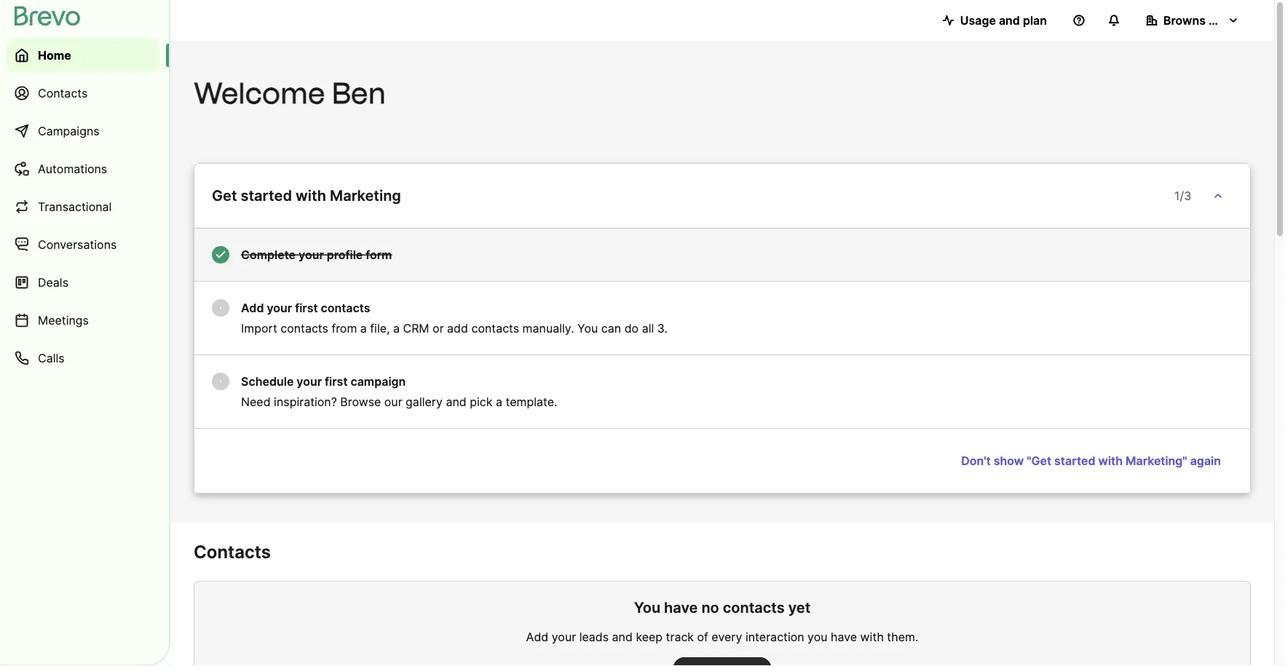 Task type: locate. For each thing, give the bounding box(es) containing it.
started right "get
[[1055, 454, 1096, 468]]

you up keep
[[634, 599, 661, 617]]

0 vertical spatial add
[[241, 301, 264, 315]]

with
[[296, 187, 326, 205], [1099, 454, 1123, 468], [860, 630, 884, 644]]

browns enterprise button
[[1135, 6, 1267, 35]]

usage and plan
[[960, 13, 1047, 27]]

1 horizontal spatial have
[[831, 630, 857, 644]]

schedule your first campaign need inspiration? browse our gallery and pick a template.
[[241, 374, 557, 409]]

have right you in the right bottom of the page
[[831, 630, 857, 644]]

and
[[999, 13, 1020, 27], [446, 395, 467, 409], [612, 630, 633, 644]]

2 horizontal spatial and
[[999, 13, 1020, 27]]

no
[[702, 599, 719, 617]]

0 vertical spatial with
[[296, 187, 326, 205]]

leads
[[579, 630, 609, 644]]

crm
[[403, 321, 429, 335]]

first down complete your profile form
[[295, 301, 318, 315]]

contacts right add
[[472, 321, 519, 335]]

1 horizontal spatial started
[[1055, 454, 1096, 468]]

form
[[366, 248, 392, 262]]

a right file,
[[393, 321, 400, 335]]

with left marketing"
[[1099, 454, 1123, 468]]

you
[[578, 321, 598, 335], [634, 599, 661, 617]]

your for and
[[552, 630, 576, 644]]

first inside "schedule your first campaign need inspiration? browse our gallery and pick a template."
[[325, 374, 348, 389]]

started right get
[[241, 187, 292, 205]]

1 vertical spatial with
[[1099, 454, 1123, 468]]

your inside add your first contacts import contacts from a file, a crm or add contacts manually. you can do all 3.
[[267, 301, 292, 315]]

marketing
[[330, 187, 401, 205]]

conversations link
[[6, 227, 160, 262]]

your up inspiration?
[[297, 374, 322, 389]]

your
[[299, 248, 324, 262], [267, 301, 292, 315], [297, 374, 322, 389], [552, 630, 576, 644]]

with left 'marketing'
[[296, 187, 326, 205]]

1 horizontal spatial first
[[325, 374, 348, 389]]

1 vertical spatial and
[[446, 395, 467, 409]]

0 horizontal spatial and
[[446, 395, 467, 409]]

first up the browse
[[325, 374, 348, 389]]

with inside button
[[1099, 454, 1123, 468]]

you have no contacts yet
[[634, 599, 811, 617]]

contacts
[[321, 301, 370, 315], [281, 321, 328, 335], [472, 321, 519, 335], [723, 599, 785, 617]]

a
[[360, 321, 367, 335], [393, 321, 400, 335], [496, 395, 502, 409]]

add
[[447, 321, 468, 335]]

0 horizontal spatial started
[[241, 187, 292, 205]]

0 horizontal spatial first
[[295, 301, 318, 315]]

0 horizontal spatial a
[[360, 321, 367, 335]]

add left leads
[[526, 630, 549, 644]]

all
[[642, 321, 654, 335]]

0 vertical spatial and
[[999, 13, 1020, 27]]

need
[[241, 395, 271, 409]]

0 vertical spatial contacts
[[38, 86, 88, 100]]

your inside "schedule your first campaign need inspiration? browse our gallery and pick a template."
[[297, 374, 322, 389]]

1 horizontal spatial contacts
[[194, 541, 271, 563]]

1 vertical spatial first
[[325, 374, 348, 389]]

first
[[295, 301, 318, 315], [325, 374, 348, 389]]

them.
[[887, 630, 919, 644]]

get
[[212, 187, 237, 205]]

1 horizontal spatial with
[[860, 630, 884, 644]]

profile
[[327, 248, 363, 262]]

with left the them.
[[860, 630, 884, 644]]

1 / 3
[[1175, 189, 1192, 203]]

welcome ben
[[194, 76, 386, 111]]

first inside add your first contacts import contacts from a file, a crm or add contacts manually. you can do all 3.
[[295, 301, 318, 315]]

template.
[[506, 395, 557, 409]]

first for campaign
[[325, 374, 348, 389]]

0 horizontal spatial you
[[578, 321, 598, 335]]

import
[[241, 321, 277, 335]]

add up import
[[241, 301, 264, 315]]

our
[[384, 395, 402, 409]]

1
[[1175, 189, 1180, 203]]

browns
[[1164, 13, 1206, 27]]

add your leads and keep track of every interaction you have with them.
[[526, 630, 919, 644]]

/
[[1180, 189, 1184, 203]]

0 horizontal spatial add
[[241, 301, 264, 315]]

your left leads
[[552, 630, 576, 644]]

and left plan in the right of the page
[[999, 13, 1020, 27]]

2 vertical spatial with
[[860, 630, 884, 644]]

meetings
[[38, 313, 89, 327]]

2 horizontal spatial a
[[496, 395, 502, 409]]

do
[[625, 321, 639, 335]]

file,
[[370, 321, 390, 335]]

can
[[601, 321, 621, 335]]

1 horizontal spatial add
[[526, 630, 549, 644]]

your left "profile"
[[299, 248, 324, 262]]

add inside add your first contacts import contacts from a file, a crm or add contacts manually. you can do all 3.
[[241, 301, 264, 315]]

2 horizontal spatial with
[[1099, 454, 1123, 468]]

1 vertical spatial started
[[1055, 454, 1096, 468]]

add your first contacts import contacts from a file, a crm or add contacts manually. you can do all 3.
[[241, 301, 668, 335]]

1 horizontal spatial and
[[612, 630, 633, 644]]

a left file,
[[360, 321, 367, 335]]

and left pick
[[446, 395, 467, 409]]

add for add your leads and keep track of every interaction you have with them.
[[526, 630, 549, 644]]

usage and plan button
[[931, 6, 1059, 35]]

0 vertical spatial have
[[664, 599, 698, 617]]

usage
[[960, 13, 996, 27]]

a right pick
[[496, 395, 502, 409]]

calls link
[[6, 341, 160, 376]]

1 vertical spatial have
[[831, 630, 857, 644]]

0 vertical spatial you
[[578, 321, 598, 335]]

started
[[241, 187, 292, 205], [1055, 454, 1096, 468]]

deals
[[38, 275, 68, 289]]

1 vertical spatial add
[[526, 630, 549, 644]]

1 vertical spatial you
[[634, 599, 661, 617]]

your up import
[[267, 301, 292, 315]]

you left can
[[578, 321, 598, 335]]

have
[[664, 599, 698, 617], [831, 630, 857, 644]]

contacts up from
[[321, 301, 370, 315]]

enterprise
[[1209, 13, 1267, 27]]

and left keep
[[612, 630, 633, 644]]

add
[[241, 301, 264, 315], [526, 630, 549, 644]]

contacts up "interaction"
[[723, 599, 785, 617]]

0 vertical spatial first
[[295, 301, 318, 315]]

automations link
[[6, 151, 160, 186]]

contacts
[[38, 86, 88, 100], [194, 541, 271, 563]]

have up track
[[664, 599, 698, 617]]

yet
[[788, 599, 811, 617]]

home link
[[6, 38, 160, 73]]

transactional
[[38, 200, 112, 214]]

campaign
[[351, 374, 406, 389]]

you inside add your first contacts import contacts from a file, a crm or add contacts manually. you can do all 3.
[[578, 321, 598, 335]]



Task type: vqa. For each thing, say whether or not it's contained in the screenshot.
DEALS "link" on the top of the page
yes



Task type: describe. For each thing, give the bounding box(es) containing it.
campaigns link
[[6, 114, 160, 149]]

pick
[[470, 395, 493, 409]]

you
[[808, 630, 828, 644]]

manually.
[[523, 321, 574, 335]]

add for add your first contacts import contacts from a file, a crm or add contacts manually. you can do all 3.
[[241, 301, 264, 315]]

browns enterprise
[[1164, 13, 1267, 27]]

complete your profile form
[[241, 248, 392, 262]]

1 horizontal spatial a
[[393, 321, 400, 335]]

marketing"
[[1126, 454, 1188, 468]]

started inside button
[[1055, 454, 1096, 468]]

automations
[[38, 162, 107, 176]]

again
[[1190, 454, 1221, 468]]

or
[[433, 321, 444, 335]]

every
[[712, 630, 742, 644]]

conversations
[[38, 237, 117, 252]]

your for campaign
[[297, 374, 322, 389]]

0 vertical spatial started
[[241, 187, 292, 205]]

your for contacts
[[267, 301, 292, 315]]

3
[[1184, 189, 1192, 203]]

don't
[[961, 454, 991, 468]]

schedule
[[241, 374, 294, 389]]

get started with marketing
[[212, 187, 401, 205]]

your for form
[[299, 248, 324, 262]]

complete your profile form link
[[194, 229, 1251, 282]]

gallery
[[406, 395, 443, 409]]

0 horizontal spatial have
[[664, 599, 698, 617]]

0 horizontal spatial contacts
[[38, 86, 88, 100]]

from
[[332, 321, 357, 335]]

ben
[[332, 76, 386, 111]]

don't show "get started with marketing" again button
[[950, 446, 1233, 476]]

home
[[38, 48, 71, 62]]

deals link
[[6, 265, 160, 300]]

and inside button
[[999, 13, 1020, 27]]

calls
[[38, 351, 65, 365]]

meetings link
[[6, 303, 160, 338]]

contacts link
[[6, 76, 160, 111]]

"get
[[1027, 454, 1052, 468]]

plan
[[1023, 13, 1047, 27]]

and inside "schedule your first campaign need inspiration? browse our gallery and pick a template."
[[446, 395, 467, 409]]

transactional link
[[6, 189, 160, 224]]

interaction
[[746, 630, 804, 644]]

1 horizontal spatial you
[[634, 599, 661, 617]]

first for contacts
[[295, 301, 318, 315]]

keep
[[636, 630, 663, 644]]

welcome
[[194, 76, 325, 111]]

of
[[697, 630, 708, 644]]

contacts left from
[[281, 321, 328, 335]]

a inside "schedule your first campaign need inspiration? browse our gallery and pick a template."
[[496, 395, 502, 409]]

inspiration?
[[274, 395, 337, 409]]

show
[[994, 454, 1024, 468]]

0 horizontal spatial with
[[296, 187, 326, 205]]

complete
[[241, 248, 296, 262]]

browse
[[340, 395, 381, 409]]

don't show "get started with marketing" again
[[961, 454, 1221, 468]]

3.
[[657, 321, 668, 335]]

campaigns
[[38, 124, 99, 138]]

track
[[666, 630, 694, 644]]

1 vertical spatial contacts
[[194, 541, 271, 563]]

2 vertical spatial and
[[612, 630, 633, 644]]



